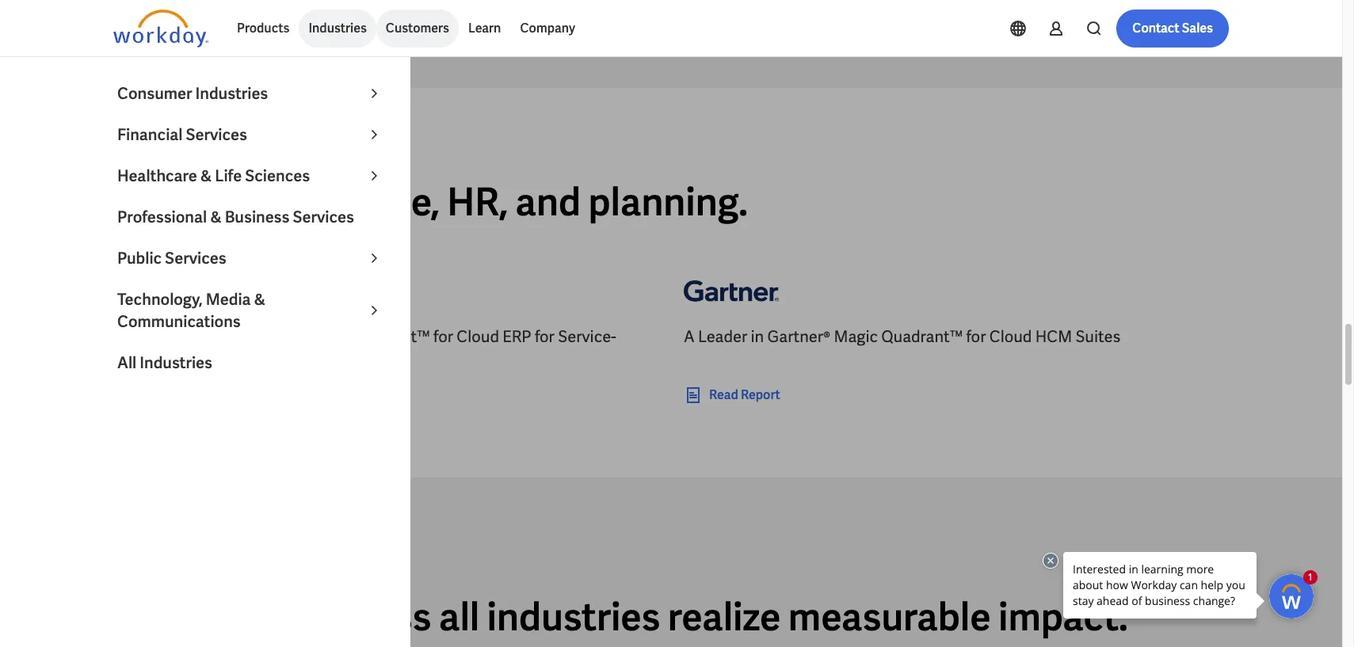 Task type: vqa. For each thing, say whether or not it's contained in the screenshot.
'SERVICES' inside the FINANCIAL SERVICES dropdown button
yes



Task type: locate. For each thing, give the bounding box(es) containing it.
industries up financial services dropdown button in the left of the page
[[195, 83, 268, 104]]

media
[[206, 289, 251, 310]]

services for financial services
[[186, 124, 247, 145]]

1 vertical spatial industries
[[195, 83, 268, 104]]

0 horizontal spatial gartner®
[[235, 327, 298, 347]]

leader up centric
[[128, 327, 177, 347]]

1 cloud from the left
[[457, 327, 499, 347]]

2 horizontal spatial in
[[751, 327, 764, 347]]

public
[[117, 248, 162, 269]]

cloud left hcm
[[990, 327, 1032, 347]]

1 horizontal spatial magic
[[834, 327, 878, 347]]

2 leader from the left
[[698, 327, 748, 347]]

1 vertical spatial &
[[210, 207, 222, 227]]

0 horizontal spatial magic
[[301, 327, 345, 347]]

go to the homepage image
[[113, 10, 208, 48]]

1 horizontal spatial leader
[[698, 327, 748, 347]]

3 for from the left
[[967, 327, 986, 347]]

gartner® right 2023
[[235, 327, 298, 347]]

sales
[[1182, 20, 1213, 36]]

0 vertical spatial &
[[200, 166, 212, 186]]

0 vertical spatial services
[[186, 124, 247, 145]]

leader for a leader in gartner® magic quadrant™ for cloud hcm suites
[[698, 327, 748, 347]]

in inside a leader in 2023 gartner® magic quadrant™ for cloud erp for service- centric enterprises
[[180, 327, 194, 347]]

cloud inside a leader in 2023 gartner® magic quadrant™ for cloud erp for service- centric enterprises
[[457, 327, 499, 347]]

in for 2023
[[180, 327, 194, 347]]

1 horizontal spatial gartner image
[[684, 269, 779, 313]]

customers button
[[376, 10, 459, 48]]

leader up read
[[698, 327, 748, 347]]

gartner®
[[235, 327, 298, 347], [768, 327, 831, 347]]

industries right "products"
[[309, 20, 367, 36]]

0 horizontal spatial gartner image
[[113, 269, 208, 313]]

2 horizontal spatial for
[[967, 327, 986, 347]]

& left life
[[200, 166, 212, 186]]

technology,
[[117, 289, 203, 310]]

companies
[[113, 593, 309, 642]]

1 magic from the left
[[301, 327, 345, 347]]

1 horizontal spatial in
[[263, 178, 295, 227]]

enterprises
[[170, 349, 252, 370]]

1 gartner® from the left
[[235, 327, 298, 347]]

2 gartner image from the left
[[684, 269, 779, 313]]

company
[[520, 20, 575, 36]]

a up all
[[113, 327, 124, 347]]

healthcare & life sciences
[[117, 166, 310, 186]]

magic
[[301, 327, 345, 347], [834, 327, 878, 347]]

1 gartner image from the left
[[113, 269, 208, 313]]

& down healthcare & life sciences at the top left of page
[[210, 207, 222, 227]]

company button
[[511, 10, 585, 48]]

impact.
[[999, 593, 1128, 642]]

1 for from the left
[[434, 327, 453, 347]]

a for a leader in finance, hr, and planning.
[[113, 178, 140, 227]]

gartner® up report
[[768, 327, 831, 347]]

1 horizontal spatial gartner®
[[768, 327, 831, 347]]

2 for from the left
[[535, 327, 555, 347]]

2 vertical spatial industries
[[140, 353, 212, 373]]

a up read report link
[[684, 327, 695, 347]]

financial services button
[[108, 114, 393, 155]]

services inside dropdown button
[[165, 248, 226, 269]]

a leader in finance, hr, and planning.
[[113, 178, 748, 227]]

gartner image for gartner®
[[684, 269, 779, 313]]

1 quadrant™ from the left
[[349, 327, 430, 347]]

a
[[113, 178, 140, 227], [113, 327, 124, 347], [684, 327, 695, 347]]

0 vertical spatial industries
[[309, 20, 367, 36]]

sciences
[[245, 166, 310, 186]]

report
[[741, 387, 780, 404]]

healthcare
[[117, 166, 197, 186]]

life
[[215, 166, 242, 186]]

1 horizontal spatial for
[[535, 327, 555, 347]]

leader inside a leader in 2023 gartner® magic quadrant™ for cloud erp for service- centric enterprises
[[128, 327, 177, 347]]

in
[[263, 178, 295, 227], [180, 327, 194, 347], [751, 327, 764, 347]]

quadrant™
[[349, 327, 430, 347], [882, 327, 963, 347]]

quadrant™ inside a leader in 2023 gartner® magic quadrant™ for cloud erp for service- centric enterprises
[[349, 327, 430, 347]]

services down sciences
[[293, 207, 354, 227]]

hr,
[[447, 178, 508, 227]]

for left hcm
[[967, 327, 986, 347]]

0 horizontal spatial cloud
[[457, 327, 499, 347]]

for right erp
[[535, 327, 555, 347]]

suites
[[1076, 327, 1121, 347]]

all
[[439, 593, 480, 642]]

0 horizontal spatial for
[[434, 327, 453, 347]]

magic inside a leader in 2023 gartner® magic quadrant™ for cloud erp for service- centric enterprises
[[301, 327, 345, 347]]

services up healthcare & life sciences at the top left of page
[[186, 124, 247, 145]]

for left erp
[[434, 327, 453, 347]]

services up technology, media & communications
[[165, 248, 226, 269]]

2 cloud from the left
[[990, 327, 1032, 347]]

industries down communications
[[140, 353, 212, 373]]

&
[[200, 166, 212, 186], [210, 207, 222, 227], [254, 289, 266, 310]]

2 vertical spatial services
[[165, 248, 226, 269]]

1 horizontal spatial cloud
[[990, 327, 1032, 347]]

1 leader from the left
[[128, 327, 177, 347]]

in for gartner®
[[751, 327, 764, 347]]

2 magic from the left
[[834, 327, 878, 347]]

0 horizontal spatial in
[[180, 327, 194, 347]]

what analysts say
[[113, 140, 227, 154]]

industries
[[309, 20, 367, 36], [195, 83, 268, 104], [140, 353, 212, 373]]

industries
[[487, 593, 661, 642]]

planning.
[[588, 178, 748, 227]]

gartner® inside a leader in 2023 gartner® magic quadrant™ for cloud erp for service- centric enterprises
[[235, 327, 298, 347]]

for
[[434, 327, 453, 347], [535, 327, 555, 347], [967, 327, 986, 347]]

read report
[[709, 387, 780, 404]]

cloud left erp
[[457, 327, 499, 347]]

0 horizontal spatial quadrant™
[[349, 327, 430, 347]]

& right the media
[[254, 289, 266, 310]]

gartner image
[[113, 269, 208, 313], [684, 269, 779, 313]]

services
[[186, 124, 247, 145], [293, 207, 354, 227], [165, 248, 226, 269]]

a leader in 2023 gartner® magic quadrant™ for cloud erp for service- centric enterprises
[[113, 327, 616, 370]]

a inside a leader in 2023 gartner® magic quadrant™ for cloud erp for service- centric enterprises
[[113, 327, 124, 347]]

services inside dropdown button
[[186, 124, 247, 145]]

a down what at the left of page
[[113, 178, 140, 227]]

business
[[225, 207, 290, 227]]

1 horizontal spatial quadrant™
[[882, 327, 963, 347]]

2 vertical spatial &
[[254, 289, 266, 310]]

cloud
[[457, 327, 499, 347], [990, 327, 1032, 347]]

leader
[[128, 327, 177, 347], [698, 327, 748, 347]]

0 horizontal spatial leader
[[128, 327, 177, 347]]



Task type: describe. For each thing, give the bounding box(es) containing it.
analysts
[[148, 140, 205, 154]]

professional
[[117, 207, 207, 227]]

in for finance,
[[263, 178, 295, 227]]

all industries
[[117, 353, 212, 373]]

professional & business services
[[117, 207, 354, 227]]

realize
[[668, 593, 781, 642]]

contact
[[1133, 20, 1180, 36]]

hcm
[[1036, 327, 1072, 347]]

gartner image for 2023
[[113, 269, 208, 313]]

industries button
[[299, 10, 376, 48]]

learn button
[[459, 10, 511, 48]]

communications
[[117, 311, 241, 332]]

contact sales link
[[1117, 10, 1229, 48]]

professional & business services link
[[108, 197, 393, 238]]

all industries link
[[108, 342, 393, 384]]

public services button
[[108, 238, 393, 279]]

consumer industries
[[117, 83, 268, 104]]

consumer
[[117, 83, 192, 104]]

finance,
[[303, 178, 440, 227]]

products button
[[227, 10, 299, 48]]

industries for consumer industries
[[195, 83, 268, 104]]

customers
[[386, 20, 449, 36]]

& inside technology, media & communications
[[254, 289, 266, 310]]

service-
[[558, 327, 616, 347]]

a for a leader in gartner® magic quadrant™ for cloud hcm suites
[[684, 327, 695, 347]]

erp
[[503, 327, 532, 347]]

leader
[[147, 178, 256, 227]]

say
[[207, 140, 227, 154]]

2 quadrant™ from the left
[[882, 327, 963, 347]]

public services
[[117, 248, 226, 269]]

leader for a leader in 2023 gartner® magic quadrant™ for cloud erp for service- centric enterprises
[[128, 327, 177, 347]]

technology, media & communications
[[117, 289, 266, 332]]

financial services
[[117, 124, 247, 145]]

read
[[709, 387, 739, 404]]

companies across all industries realize measurable impact.
[[113, 593, 1128, 642]]

2023
[[197, 327, 231, 347]]

technology, media & communications button
[[108, 279, 393, 342]]

contact sales
[[1133, 20, 1213, 36]]

all
[[117, 353, 136, 373]]

read report link
[[684, 386, 780, 405]]

2 gartner® from the left
[[768, 327, 831, 347]]

products
[[237, 20, 290, 36]]

healthcare & life sciences button
[[108, 155, 393, 197]]

across
[[317, 593, 432, 642]]

& for life
[[200, 166, 212, 186]]

and
[[516, 178, 581, 227]]

consumer industries button
[[108, 73, 393, 114]]

a for a leader in 2023 gartner® magic quadrant™ for cloud erp for service- centric enterprises
[[113, 327, 124, 347]]

& for business
[[210, 207, 222, 227]]

centric
[[113, 349, 166, 370]]

financial
[[117, 124, 183, 145]]

learn
[[468, 20, 501, 36]]

1 vertical spatial services
[[293, 207, 354, 227]]

services for public services
[[165, 248, 226, 269]]

a leader in gartner® magic quadrant™ for cloud hcm suites
[[684, 327, 1121, 347]]

measurable
[[788, 593, 991, 642]]

what
[[113, 140, 146, 154]]

industries for all industries
[[140, 353, 212, 373]]



